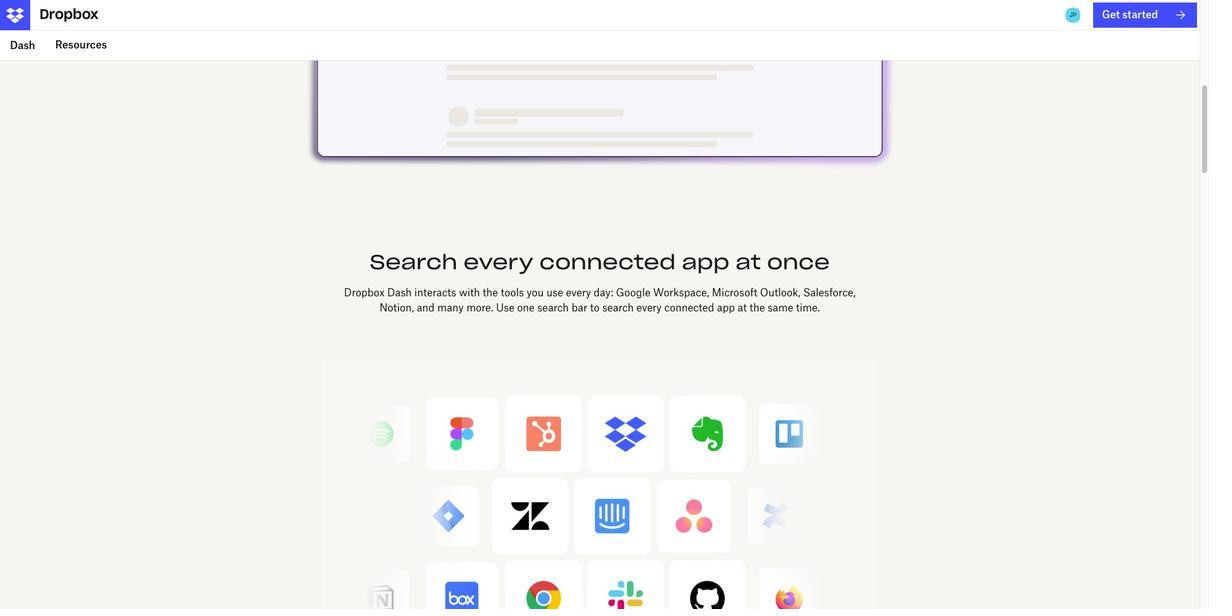 Task type: describe. For each thing, give the bounding box(es) containing it.
to
[[590, 302, 600, 314]]

many
[[437, 302, 464, 314]]

jp
[[1069, 11, 1077, 19]]

app inside 'dropbox dash interacts with the tools you use every day: google workspace, microsoft outlook, salesforce, notion, and many more. use one search bar to search every connected app at the same time.'
[[717, 302, 735, 314]]

0 vertical spatial the
[[483, 286, 498, 299]]

get
[[1102, 8, 1120, 21]]

2 vertical spatial every
[[637, 302, 662, 314]]

resources link
[[45, 30, 117, 60]]

tools
[[501, 286, 524, 299]]

you
[[527, 286, 544, 299]]

0 vertical spatial every
[[464, 250, 533, 275]]

1 search from the left
[[537, 302, 569, 314]]

get started
[[1102, 8, 1158, 21]]

and
[[417, 302, 435, 314]]

notion,
[[380, 302, 414, 314]]

time.
[[796, 302, 820, 314]]

bar
[[572, 302, 587, 314]]

0 vertical spatial at
[[736, 250, 761, 275]]

workspace,
[[653, 286, 709, 299]]

dash link
[[0, 30, 45, 60]]

at inside 'dropbox dash interacts with the tools you use every day: google workspace, microsoft outlook, salesforce, notion, and many more. use one search bar to search every connected app at the same time.'
[[738, 302, 747, 314]]

dash inside 'dropbox dash interacts with the tools you use every day: google workspace, microsoft outlook, salesforce, notion, and many more. use one search bar to search every connected app at the same time.'
[[387, 286, 412, 299]]



Task type: locate. For each thing, give the bounding box(es) containing it.
day:
[[594, 286, 613, 299]]

dash
[[10, 39, 35, 52], [387, 286, 412, 299]]

with
[[459, 286, 480, 299]]

the
[[483, 286, 498, 299], [750, 302, 765, 314]]

search down use
[[537, 302, 569, 314]]

1 horizontal spatial dash
[[387, 286, 412, 299]]

2 horizontal spatial every
[[637, 302, 662, 314]]

at up the microsoft
[[736, 250, 761, 275]]

1 vertical spatial dash
[[387, 286, 412, 299]]

1 horizontal spatial every
[[566, 286, 591, 299]]

outlook,
[[760, 286, 801, 299]]

app
[[682, 250, 730, 275], [717, 302, 735, 314]]

1 vertical spatial every
[[566, 286, 591, 299]]

1 horizontal spatial the
[[750, 302, 765, 314]]

connected inside 'dropbox dash interacts with the tools you use every day: google workspace, microsoft outlook, salesforce, notion, and many more. use one search bar to search every connected app at the same time.'
[[664, 302, 714, 314]]

get started link
[[1093, 3, 1197, 28]]

0 vertical spatial dash
[[10, 39, 35, 52]]

0 vertical spatial app
[[682, 250, 730, 275]]

dash left resources link
[[10, 39, 35, 52]]

interacts
[[414, 286, 456, 299]]

search
[[370, 250, 458, 275]]

resources
[[55, 39, 107, 51]]

dropbox dash interacts with the tools you use every day: google workspace, microsoft outlook, salesforce, notion, and many more. use one search bar to search every connected app at the same time.
[[344, 286, 856, 314]]

1 vertical spatial at
[[738, 302, 747, 314]]

connected down workspace,
[[664, 302, 714, 314]]

once
[[767, 250, 830, 275]]

1 vertical spatial the
[[750, 302, 765, 314]]

1 vertical spatial app
[[717, 302, 735, 314]]

jp button
[[1063, 5, 1083, 25]]

more.
[[466, 302, 493, 314]]

google
[[616, 286, 651, 299]]

at down the microsoft
[[738, 302, 747, 314]]

1 horizontal spatial search
[[602, 302, 634, 314]]

app up workspace,
[[682, 250, 730, 275]]

0 horizontal spatial the
[[483, 286, 498, 299]]

one
[[517, 302, 535, 314]]

every
[[464, 250, 533, 275], [566, 286, 591, 299], [637, 302, 662, 314]]

0 horizontal spatial search
[[537, 302, 569, 314]]

2 search from the left
[[602, 302, 634, 314]]

search
[[537, 302, 569, 314], [602, 302, 634, 314]]

0 vertical spatial connected
[[539, 250, 676, 275]]

the up more.
[[483, 286, 498, 299]]

every up tools
[[464, 250, 533, 275]]

at
[[736, 250, 761, 275], [738, 302, 747, 314]]

connected up day:
[[539, 250, 676, 275]]

same
[[768, 302, 793, 314]]

connected
[[539, 250, 676, 275], [664, 302, 714, 314]]

dropbox
[[344, 286, 385, 299]]

use
[[546, 286, 563, 299]]

every up bar
[[566, 286, 591, 299]]

use
[[496, 302, 515, 314]]

every down google
[[637, 302, 662, 314]]

search down day:
[[602, 302, 634, 314]]

app down the microsoft
[[717, 302, 735, 314]]

0 horizontal spatial every
[[464, 250, 533, 275]]

1 vertical spatial connected
[[664, 302, 714, 314]]

dash up the notion,
[[387, 286, 412, 299]]

search every connected app at once
[[370, 250, 830, 275]]

the left the same in the right of the page
[[750, 302, 765, 314]]

salesforce,
[[803, 286, 856, 299]]

0 horizontal spatial dash
[[10, 39, 35, 52]]

microsoft
[[712, 286, 757, 299]]

started
[[1122, 8, 1158, 21]]



Task type: vqa. For each thing, say whether or not it's contained in the screenshot.
'Choose a category to sort files by' 'button'
no



